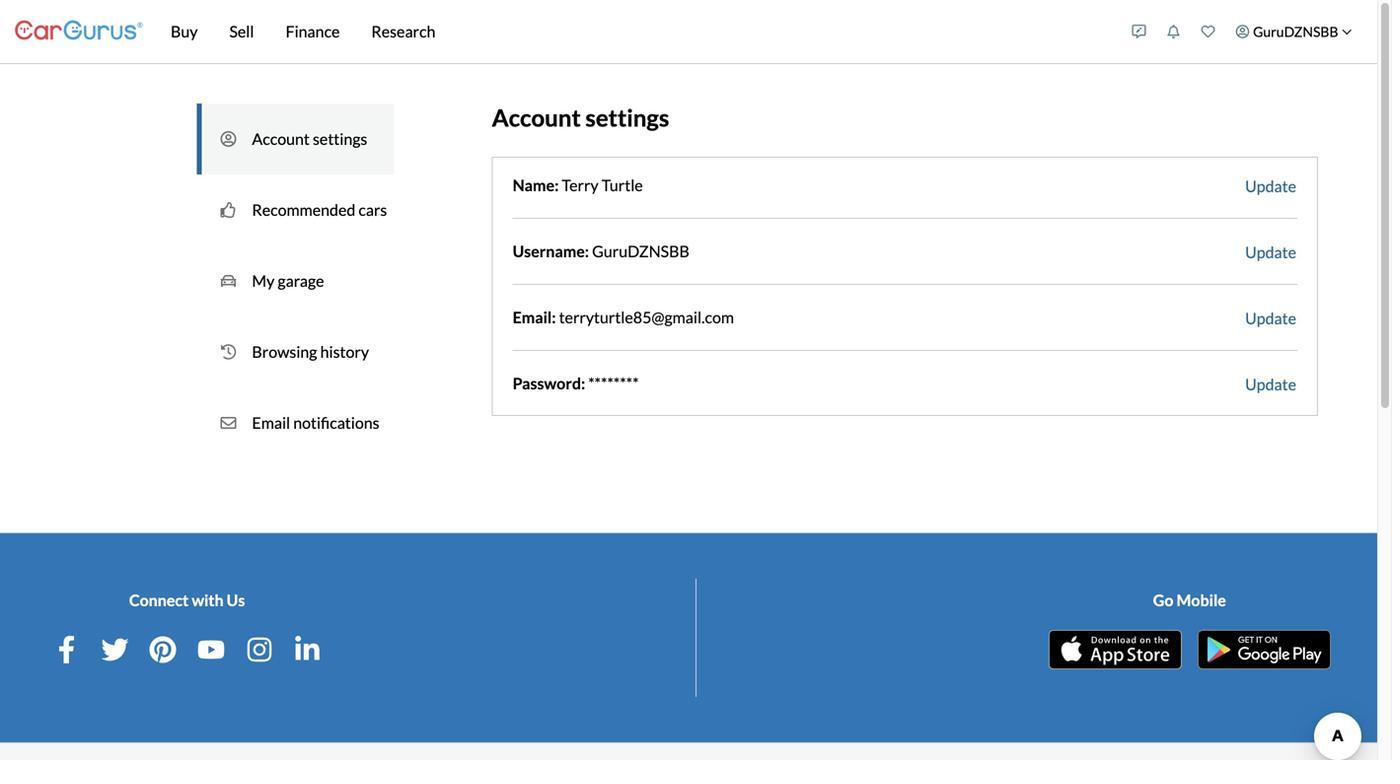 Task type: locate. For each thing, give the bounding box(es) containing it.
password: ********
[[513, 374, 639, 393]]

account settings inside account settings link
[[252, 129, 367, 149]]

4 update button from the top
[[1244, 372, 1298, 397]]

4 update from the top
[[1245, 375, 1297, 394]]

research
[[371, 22, 436, 41]]

update button for name: terry turtle
[[1244, 173, 1298, 199]]

envelope image
[[220, 413, 236, 433]]

account settings up "terry"
[[492, 104, 669, 132]]

history image
[[220, 342, 236, 362]]

with
[[192, 591, 224, 610]]

settings up the turtle
[[586, 104, 669, 132]]

email: terryturtle85@gmail.com
[[513, 308, 734, 327]]

browsing
[[252, 342, 317, 362]]

2 update button from the top
[[1244, 240, 1298, 265]]

email:
[[513, 308, 556, 327]]

2 update from the top
[[1245, 243, 1297, 262]]

update for username: gurudznsbb
[[1245, 243, 1297, 262]]

gurudznsbb left chevron down 'icon'
[[1253, 23, 1339, 40]]

sell button
[[214, 0, 270, 63]]

0 horizontal spatial settings
[[313, 129, 367, 149]]

gurudznsbb button
[[1226, 4, 1363, 59]]

1 horizontal spatial account
[[492, 104, 581, 132]]

email notifications
[[252, 413, 380, 433]]

account inside account settings link
[[252, 129, 310, 149]]

user circle image
[[220, 129, 236, 149]]

update for name: terry turtle
[[1245, 176, 1297, 196]]

browsing history link
[[197, 317, 394, 388]]

mobile
[[1177, 591, 1226, 610]]

go mobile
[[1153, 591, 1226, 610]]

email
[[252, 413, 290, 433]]

add a car review image
[[1132, 25, 1146, 38]]

1 update button from the top
[[1244, 173, 1298, 199]]

account settings link
[[197, 104, 394, 175]]

twitter image
[[101, 637, 129, 664]]

1 vertical spatial gurudznsbb
[[592, 242, 690, 261]]

update button for email: terryturtle85@gmail.com
[[1244, 306, 1298, 331]]

account settings
[[492, 104, 669, 132], [252, 129, 367, 149]]

buy button
[[155, 0, 214, 63]]

0 vertical spatial gurudznsbb
[[1253, 23, 1339, 40]]

settings
[[586, 104, 669, 132], [313, 129, 367, 149]]

recommended cars link
[[197, 175, 394, 246]]

0 horizontal spatial account
[[252, 129, 310, 149]]

car image
[[220, 271, 236, 291]]

garage
[[278, 271, 324, 291]]

gurudznsbb menu
[[1122, 4, 1363, 59]]

browsing history
[[252, 342, 369, 362]]

cargurus logo homepage link link
[[15, 3, 143, 60]]

account right user circle icon on the left top of the page
[[252, 129, 310, 149]]

menu bar
[[143, 0, 1122, 63]]

terry
[[562, 175, 599, 195]]

account
[[492, 104, 581, 132], [252, 129, 310, 149]]

recommended cars
[[252, 200, 387, 220]]

my
[[252, 271, 275, 291]]

instagram image
[[246, 637, 273, 664]]

turtle
[[602, 175, 643, 195]]

1 update from the top
[[1245, 176, 1297, 196]]

finance
[[286, 22, 340, 41]]

recommended
[[252, 200, 356, 220]]

********
[[588, 374, 639, 393]]

account up name:
[[492, 104, 581, 132]]

3 update button from the top
[[1244, 306, 1298, 331]]

1 horizontal spatial gurudznsbb
[[1253, 23, 1339, 40]]

update for password: ********
[[1245, 375, 1297, 394]]

buy
[[171, 22, 198, 41]]

0 horizontal spatial account settings
[[252, 129, 367, 149]]

gurudznsbb up terryturtle85@gmail.com in the top of the page
[[592, 242, 690, 261]]

password:
[[513, 374, 585, 393]]

sell
[[229, 22, 254, 41]]

chevron down image
[[1342, 26, 1352, 37]]

settings up recommended cars
[[313, 129, 367, 149]]

thumbs up image
[[220, 200, 236, 220]]

gurudznsbb
[[1253, 23, 1339, 40], [592, 242, 690, 261]]

cars
[[359, 200, 387, 220]]

3 update from the top
[[1245, 309, 1297, 328]]

update button
[[1244, 173, 1298, 199], [1244, 240, 1298, 265], [1244, 306, 1298, 331], [1244, 372, 1298, 397]]

update for email: terryturtle85@gmail.com
[[1245, 309, 1297, 328]]

1 horizontal spatial account settings
[[492, 104, 669, 132]]

finance button
[[270, 0, 356, 63]]

1 horizontal spatial settings
[[586, 104, 669, 132]]

update
[[1245, 176, 1297, 196], [1245, 243, 1297, 262], [1245, 309, 1297, 328], [1245, 375, 1297, 394]]

account settings up recommended
[[252, 129, 367, 149]]

user icon image
[[1236, 25, 1250, 38]]



Task type: describe. For each thing, give the bounding box(es) containing it.
get it on google play image
[[1198, 631, 1331, 670]]

history
[[320, 342, 369, 362]]

open notifications image
[[1167, 25, 1181, 38]]

email notifications link
[[197, 388, 394, 459]]

my garage
[[252, 271, 324, 291]]

go
[[1153, 591, 1174, 610]]

gurudznsbb menu item
[[1226, 4, 1363, 59]]

username: gurudznsbb
[[513, 242, 690, 261]]

my garage link
[[197, 246, 394, 317]]

connect with us
[[129, 591, 245, 610]]

pinterest image
[[149, 637, 177, 664]]

name:
[[513, 175, 559, 195]]

connect
[[129, 591, 189, 610]]

terryturtle85@gmail.com
[[559, 308, 734, 327]]

saved cars image
[[1202, 25, 1215, 38]]

linkedin image
[[294, 637, 321, 664]]

research button
[[356, 0, 451, 63]]

name: terry turtle
[[513, 175, 643, 195]]

0 horizontal spatial gurudznsbb
[[592, 242, 690, 261]]

us
[[227, 591, 245, 610]]

notifications
[[293, 413, 380, 433]]

username:
[[513, 242, 589, 261]]

cargurus logo homepage link image
[[15, 3, 143, 60]]

update button for username: gurudznsbb
[[1244, 240, 1298, 265]]

youtube image
[[197, 637, 225, 664]]

menu bar containing buy
[[143, 0, 1122, 63]]

facebook image
[[53, 637, 81, 664]]

gurudznsbb inside dropdown button
[[1253, 23, 1339, 40]]

download on the app store image
[[1049, 631, 1182, 670]]

update button for password: ********
[[1244, 372, 1298, 397]]



Task type: vqa. For each thing, say whether or not it's contained in the screenshot.


